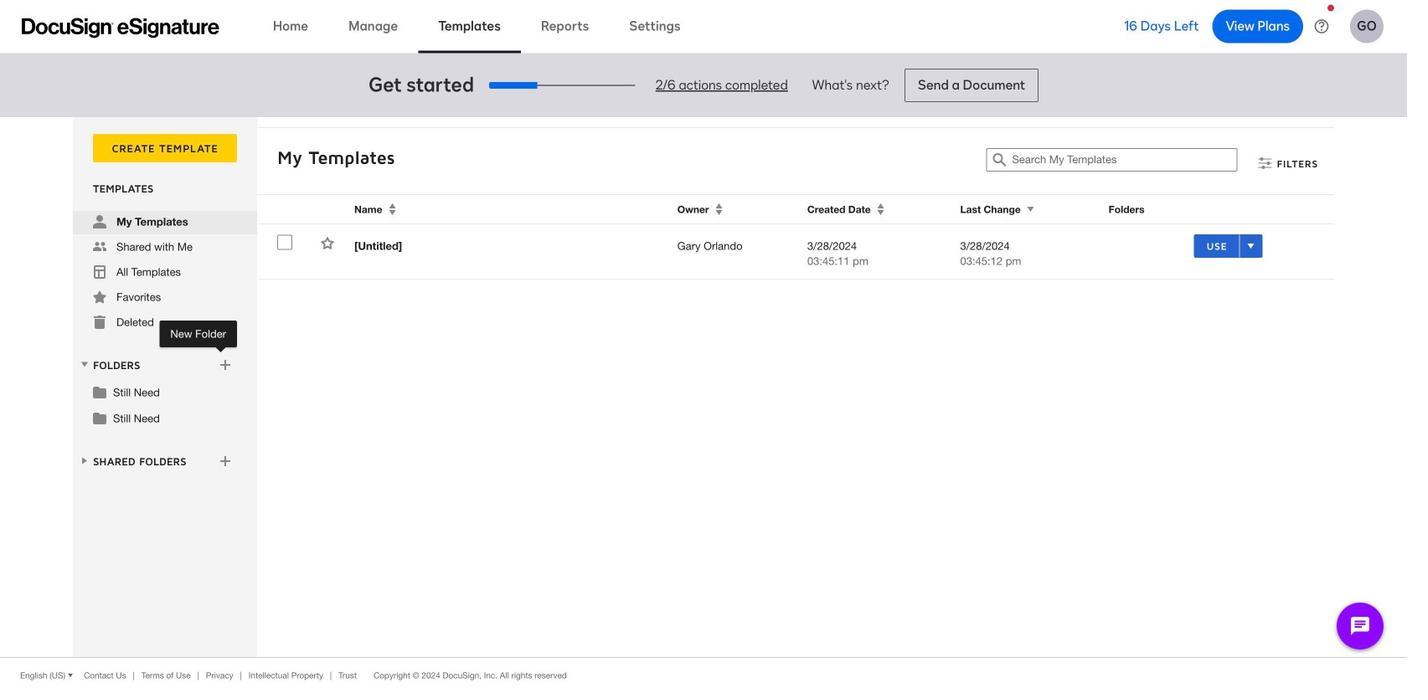 Task type: vqa. For each thing, say whether or not it's contained in the screenshot.
DocuSignLogo at left top
no



Task type: describe. For each thing, give the bounding box(es) containing it.
view shared folders image
[[78, 455, 91, 468]]

view folders image
[[78, 358, 91, 372]]

user image
[[93, 215, 106, 229]]

folder image
[[93, 411, 106, 425]]

folder image
[[93, 385, 106, 399]]

tooltip inside secondary navigation region
[[160, 321, 237, 348]]

more info region
[[0, 658, 1408, 694]]

secondary navigation region
[[73, 117, 1339, 658]]



Task type: locate. For each thing, give the bounding box(es) containing it.
docusign esignature image
[[22, 18, 220, 38]]

add [untitled] to favorites image
[[321, 237, 334, 250]]

star filled image
[[93, 291, 106, 304]]

tooltip
[[160, 321, 237, 348]]

templates image
[[93, 266, 106, 279]]

Search My Templates text field
[[1013, 149, 1237, 171]]

trash image
[[93, 316, 106, 329]]

shared image
[[93, 241, 106, 254]]



